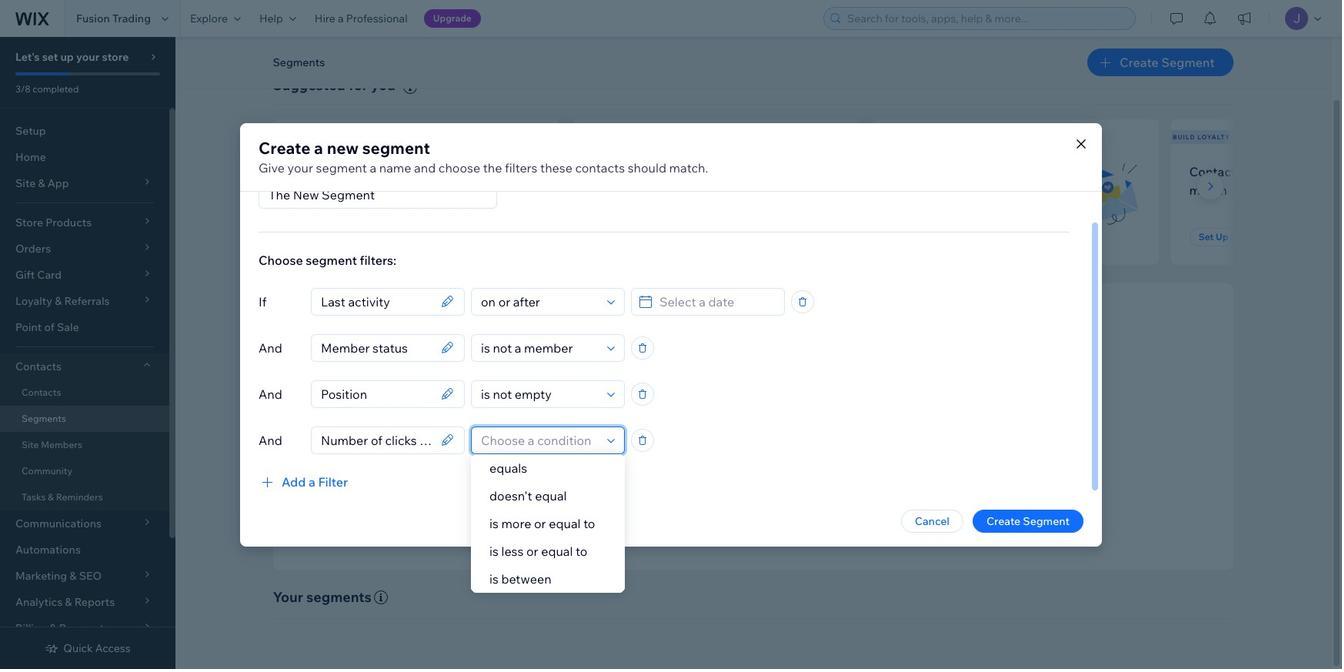 Task type: describe. For each thing, give the bounding box(es) containing it.
upgrade button
[[424, 9, 481, 28]]

or for less
[[527, 544, 539, 559]]

is for is more or equal to
[[490, 516, 499, 531]]

members
[[41, 439, 82, 450]]

set up segment button for made
[[591, 228, 682, 246]]

quick
[[63, 641, 93, 655]]

purchase
[[681, 182, 735, 198]]

email inside reach the right target audience create specific groups of contacts that update automatically send personalized email campaigns to drive sales and build trust get to know your high-value customers, potential leads and more
[[696, 456, 723, 470]]

new for new subscribers
[[275, 133, 292, 141]]

automatically
[[835, 436, 903, 450]]

add
[[282, 474, 306, 489]]

subscribers inside active email subscribers who clicked on your campaign
[[964, 164, 1032, 179]]

your inside sidebar element
[[76, 50, 100, 64]]

of inside sidebar element
[[44, 320, 55, 334]]

high-
[[688, 477, 714, 491]]

between
[[502, 571, 552, 587]]

set up segment button for subscribed
[[291, 228, 382, 246]]

a inside the contacts with a birthday th
[[1273, 164, 1280, 179]]

update
[[797, 436, 833, 450]]

these
[[541, 160, 573, 175]]

loyalty
[[1198, 133, 1231, 141]]

2 choose a condition field from the top
[[477, 381, 603, 407]]

3/8 completed
[[15, 83, 79, 95]]

if
[[259, 294, 267, 309]]

4 set from the left
[[1199, 231, 1214, 243]]

your inside create a new segment give your segment a name and choose the filters these contacts should match.
[[288, 160, 313, 175]]

is between
[[490, 571, 552, 587]]

create inside reach the right target audience create specific groups of contacts that update automatically send personalized email campaigns to drive sales and build trust get to know your high-value customers, potential leads and more
[[600, 436, 634, 450]]

and for 'select an option' field
[[259, 340, 282, 355]]

&
[[48, 491, 54, 503]]

point
[[15, 320, 42, 334]]

customers
[[645, 164, 707, 179]]

sidebar element
[[0, 37, 176, 669]]

suggested for you
[[273, 76, 396, 94]]

1 vertical spatial more
[[502, 516, 532, 531]]

list
[[448, 182, 465, 198]]

doesn't
[[490, 488, 533, 504]]

setup link
[[0, 118, 169, 144]]

trust
[[900, 456, 924, 470]]

build
[[873, 456, 898, 470]]

new subscribers
[[275, 133, 347, 141]]

the inside create a new segment give your segment a name and choose the filters these contacts should match.
[[483, 160, 502, 175]]

build loyalty
[[1173, 133, 1231, 141]]

new
[[327, 137, 359, 157]]

choose
[[439, 160, 481, 175]]

up for clicked
[[917, 231, 930, 243]]

active email subscribers who clicked on your campaign
[[890, 164, 1059, 198]]

professional
[[346, 12, 408, 25]]

value
[[714, 477, 740, 491]]

up for made
[[617, 231, 630, 243]]

filters
[[505, 160, 538, 175]]

contacts with a birthday th
[[1190, 164, 1343, 198]]

filters:
[[360, 252, 397, 268]]

for
[[349, 76, 368, 94]]

0 vertical spatial segment
[[362, 137, 430, 157]]

campaigns
[[725, 456, 781, 470]]

fusion trading
[[76, 12, 151, 25]]

quick access button
[[45, 641, 131, 655]]

0 vertical spatial equal
[[535, 488, 567, 504]]

trading
[[112, 12, 151, 25]]

filter
[[318, 474, 348, 489]]

segments
[[307, 588, 372, 606]]

segments link
[[0, 406, 169, 432]]

is less or equal to
[[490, 544, 588, 559]]

contacts link
[[0, 380, 169, 406]]

equal for more
[[549, 516, 581, 531]]

equal for less
[[541, 544, 573, 559]]

set up segment for clicked
[[900, 231, 972, 243]]

yet
[[738, 182, 756, 198]]

reach
[[651, 413, 691, 430]]

site members
[[22, 439, 82, 450]]

2 vertical spatial segment
[[306, 252, 357, 268]]

equals
[[490, 460, 528, 476]]

create segment button for segments
[[1088, 49, 1234, 76]]

home
[[15, 150, 46, 164]]

set up segment for subscribed
[[301, 231, 373, 243]]

hire a professional
[[315, 12, 408, 25]]

new contacts who recently subscribed to your mailing list
[[291, 164, 465, 198]]

up for subscribed
[[318, 231, 331, 243]]

should
[[628, 160, 667, 175]]

site members link
[[0, 432, 169, 458]]

is for is between
[[490, 571, 499, 587]]

2 horizontal spatial and
[[877, 477, 896, 491]]

explore
[[190, 12, 228, 25]]

doesn't equal
[[490, 488, 567, 504]]

point of sale link
[[0, 314, 169, 340]]

email inside active email subscribers who clicked on your campaign
[[930, 164, 961, 179]]

completed
[[33, 83, 79, 95]]

match.
[[670, 160, 709, 175]]

fusion
[[76, 12, 110, 25]]

segments for segments link
[[22, 413, 66, 424]]

contacts inside new contacts who recently subscribed to your mailing list
[[320, 164, 371, 179]]

the inside reach the right target audience create specific groups of contacts that update automatically send personalized email campaigns to drive sales and build trust get to know your high-value customers, potential leads and more
[[694, 413, 716, 430]]

active
[[890, 164, 927, 179]]

a inside button
[[309, 474, 316, 489]]

a left new
[[314, 137, 323, 157]]

sales
[[823, 456, 849, 470]]

get
[[600, 477, 619, 491]]

list containing new contacts who recently subscribed to your mailing list
[[270, 119, 1343, 265]]

name
[[379, 160, 412, 175]]

and for third choose a condition 'field'
[[259, 432, 282, 448]]

who inside active email subscribers who clicked on your campaign
[[1035, 164, 1059, 179]]



Task type: vqa. For each thing, say whether or not it's contained in the screenshot.
the Info section title at the left of the page
no



Task type: locate. For each thing, give the bounding box(es) containing it.
3 set from the left
[[900, 231, 915, 243]]

to inside new contacts who recently subscribed to your mailing list
[[359, 182, 371, 198]]

potential customers who haven't made a purchase yet
[[591, 164, 756, 198]]

is left between
[[490, 571, 499, 587]]

and
[[259, 340, 282, 355], [259, 386, 282, 402], [259, 432, 282, 448]]

1 up from the left
[[318, 231, 331, 243]]

2 set from the left
[[600, 231, 615, 243]]

1 is from the top
[[490, 516, 499, 531]]

target
[[753, 413, 793, 430]]

subscribed
[[291, 182, 356, 198]]

0 vertical spatial segments
[[273, 55, 325, 69]]

a
[[338, 12, 344, 25], [314, 137, 323, 157], [370, 160, 377, 175], [1273, 164, 1280, 179], [672, 182, 678, 198], [309, 474, 316, 489]]

contacts up the "campaigns" at right bottom
[[728, 436, 772, 450]]

equal down the is more or equal to
[[541, 544, 573, 559]]

email up high-
[[696, 456, 723, 470]]

2 vertical spatial and
[[877, 477, 896, 491]]

1 vertical spatial equal
[[549, 516, 581, 531]]

3 set up segment from the left
[[900, 231, 972, 243]]

more down trust
[[899, 477, 925, 491]]

1 horizontal spatial the
[[694, 413, 716, 430]]

0 vertical spatial create segment button
[[1088, 49, 1234, 76]]

automations link
[[0, 537, 169, 563]]

to left drive
[[783, 456, 793, 470]]

reach the right target audience create specific groups of contacts that update automatically send personalized email campaigns to drive sales and build trust get to know your high-value customers, potential leads and more
[[600, 413, 925, 491]]

to right "get"
[[621, 477, 632, 491]]

to down the is more or equal to
[[576, 544, 588, 559]]

3 choose a condition field from the top
[[477, 427, 603, 453]]

2 horizontal spatial who
[[1035, 164, 1059, 179]]

2 set up segment from the left
[[600, 231, 672, 243]]

choose
[[259, 252, 303, 268]]

your right on
[[952, 182, 978, 198]]

equal
[[535, 488, 567, 504], [549, 516, 581, 531], [541, 544, 573, 559]]

None field
[[316, 288, 437, 315], [316, 335, 437, 361], [316, 381, 437, 407], [316, 427, 437, 453], [316, 288, 437, 315], [316, 335, 437, 361], [316, 381, 437, 407], [316, 427, 437, 453]]

new up give
[[275, 133, 292, 141]]

2 and from the top
[[259, 386, 282, 402]]

up up choose segment filters:
[[318, 231, 331, 243]]

campaign
[[981, 182, 1038, 198]]

tasks & reminders
[[22, 491, 103, 503]]

to right subscribed
[[359, 182, 371, 198]]

0 horizontal spatial create segment button
[[973, 509, 1084, 532]]

potential
[[801, 477, 846, 491]]

set
[[301, 231, 316, 243], [600, 231, 615, 243], [900, 231, 915, 243], [1199, 231, 1214, 243]]

contacts down loyalty
[[1190, 164, 1243, 179]]

2 is from the top
[[490, 544, 499, 559]]

automations
[[15, 543, 81, 557]]

list box containing equals
[[471, 454, 625, 593]]

0 horizontal spatial and
[[414, 160, 436, 175]]

up
[[318, 231, 331, 243], [617, 231, 630, 243], [917, 231, 930, 243], [1216, 231, 1229, 243]]

1 vertical spatial email
[[696, 456, 723, 470]]

list
[[270, 119, 1343, 265]]

to up is less or equal to
[[584, 516, 596, 531]]

is left less
[[490, 544, 499, 559]]

and up mailing
[[414, 160, 436, 175]]

set up segment button down the contacts with a birthday th
[[1190, 228, 1281, 246]]

reminders
[[56, 491, 103, 503]]

2 horizontal spatial contacts
[[728, 436, 772, 450]]

2 vertical spatial and
[[259, 432, 282, 448]]

who up e.g., returning customers field
[[373, 164, 398, 179]]

2 vertical spatial choose a condition field
[[477, 427, 603, 453]]

0 vertical spatial more
[[899, 477, 925, 491]]

list box
[[471, 454, 625, 593]]

0 horizontal spatial create segment
[[987, 514, 1070, 528]]

contacts down new
[[320, 164, 371, 179]]

0 horizontal spatial who
[[373, 164, 398, 179]]

who for your
[[373, 164, 398, 179]]

and down build
[[877, 477, 896, 491]]

contacts
[[1190, 164, 1243, 179], [15, 360, 62, 373], [22, 387, 61, 398]]

choose a condition field up equals at the bottom left of the page
[[477, 427, 603, 453]]

who up campaign
[[1035, 164, 1059, 179]]

0 vertical spatial create segment
[[1120, 55, 1215, 70]]

segments inside button
[[273, 55, 325, 69]]

who
[[373, 164, 398, 179], [709, 164, 734, 179], [1035, 164, 1059, 179]]

email up on
[[930, 164, 961, 179]]

3 up from the left
[[917, 231, 930, 243]]

1 horizontal spatial contacts
[[576, 160, 625, 175]]

2 vertical spatial contacts
[[22, 387, 61, 398]]

segment down new
[[316, 160, 367, 175]]

1 vertical spatial segment
[[316, 160, 367, 175]]

new for new contacts who recently subscribed to your mailing list
[[291, 164, 318, 179]]

contacts
[[576, 160, 625, 175], [320, 164, 371, 179], [728, 436, 772, 450]]

1 vertical spatial of
[[716, 436, 726, 450]]

0 vertical spatial and
[[259, 340, 282, 355]]

a inside potential customers who haven't made a purchase yet
[[672, 182, 678, 198]]

4 up from the left
[[1216, 231, 1229, 243]]

segments for segments button
[[273, 55, 325, 69]]

contacts for contacts 'dropdown button'
[[15, 360, 62, 373]]

1 set from the left
[[301, 231, 316, 243]]

1 vertical spatial and
[[851, 456, 870, 470]]

1 choose a condition field from the top
[[477, 288, 603, 315]]

choose a condition field up 'select an option' field
[[477, 288, 603, 315]]

your inside active email subscribers who clicked on your campaign
[[952, 182, 978, 198]]

your inside reach the right target audience create specific groups of contacts that update automatically send personalized email campaigns to drive sales and build trust get to know your high-value customers, potential leads and more
[[663, 477, 686, 491]]

drive
[[796, 456, 821, 470]]

contacts for contacts link
[[22, 387, 61, 398]]

and inside create a new segment give your segment a name and choose the filters these contacts should match.
[[414, 160, 436, 175]]

0 vertical spatial is
[[490, 516, 499, 531]]

1 set up segment from the left
[[301, 231, 373, 243]]

segments up suggested
[[273, 55, 325, 69]]

specific
[[637, 436, 676, 450]]

a right with
[[1273, 164, 1280, 179]]

let's set up your store
[[15, 50, 129, 64]]

new inside new contacts who recently subscribed to your mailing list
[[291, 164, 318, 179]]

up down the contacts with a birthday th
[[1216, 231, 1229, 243]]

create segment
[[1120, 55, 1215, 70], [987, 514, 1070, 528]]

clicked
[[890, 182, 932, 198]]

your
[[76, 50, 100, 64], [288, 160, 313, 175], [374, 182, 400, 198], [952, 182, 978, 198], [663, 477, 686, 491]]

2 set up segment button from the left
[[591, 228, 682, 246]]

set up segment button down made
[[591, 228, 682, 246]]

set up segment down on
[[900, 231, 972, 243]]

3 set up segment button from the left
[[890, 228, 981, 246]]

1 horizontal spatial create segment
[[1120, 55, 1215, 70]]

recently
[[401, 164, 448, 179]]

a right hire
[[338, 12, 344, 25]]

your segments
[[273, 588, 372, 606]]

quick access
[[63, 641, 131, 655]]

less
[[502, 544, 524, 559]]

with
[[1246, 164, 1271, 179]]

community link
[[0, 458, 169, 484]]

your down personalized
[[663, 477, 686, 491]]

is for is less or equal to
[[490, 544, 499, 559]]

to
[[359, 182, 371, 198], [783, 456, 793, 470], [621, 477, 632, 491], [584, 516, 596, 531], [576, 544, 588, 559]]

of down right
[[716, 436, 726, 450]]

choose a condition field down 'select an option' field
[[477, 381, 603, 407]]

your inside new contacts who recently subscribed to your mailing list
[[374, 182, 400, 198]]

1 vertical spatial new
[[291, 164, 318, 179]]

segments inside sidebar element
[[22, 413, 66, 424]]

or up is less or equal to
[[534, 516, 546, 531]]

community
[[22, 465, 72, 477]]

3 and from the top
[[259, 432, 282, 448]]

1 who from the left
[[373, 164, 398, 179]]

tasks
[[22, 491, 46, 503]]

of left sale
[[44, 320, 55, 334]]

e.g., Returning Customers field
[[264, 181, 492, 208]]

is down 'doesn't'
[[490, 516, 499, 531]]

sale
[[57, 320, 79, 334]]

create inside create a new segment give your segment a name and choose the filters these contacts should match.
[[259, 137, 311, 157]]

1 horizontal spatial segments
[[273, 55, 325, 69]]

contacts up haven't
[[576, 160, 625, 175]]

made
[[636, 182, 669, 198]]

2 who from the left
[[709, 164, 734, 179]]

0 vertical spatial or
[[534, 516, 546, 531]]

who inside new contacts who recently subscribed to your mailing list
[[373, 164, 398, 179]]

1 vertical spatial contacts
[[15, 360, 62, 373]]

set for active email subscribers who clicked on your campaign
[[900, 231, 915, 243]]

let's
[[15, 50, 40, 64]]

0 horizontal spatial segments
[[22, 413, 66, 424]]

segment left filters:
[[306, 252, 357, 268]]

0 vertical spatial email
[[930, 164, 961, 179]]

0 vertical spatial and
[[414, 160, 436, 175]]

who up purchase
[[709, 164, 734, 179]]

1 vertical spatial or
[[527, 544, 539, 559]]

set
[[42, 50, 58, 64]]

a left the name
[[370, 160, 377, 175]]

the
[[483, 160, 502, 175], [694, 413, 716, 430]]

2 vertical spatial is
[[490, 571, 499, 587]]

1 vertical spatial segments
[[22, 413, 66, 424]]

equal up is less or equal to
[[549, 516, 581, 531]]

and for second choose a condition 'field' from the bottom of the page
[[259, 386, 282, 402]]

1 vertical spatial create segment button
[[973, 509, 1084, 532]]

contacts inside the contacts with a birthday th
[[1190, 164, 1243, 179]]

2 vertical spatial equal
[[541, 544, 573, 559]]

subscribers down suggested
[[294, 133, 347, 141]]

2 up from the left
[[617, 231, 630, 243]]

give
[[259, 160, 285, 175]]

mailing
[[403, 182, 445, 198]]

contacts button
[[0, 353, 169, 380]]

or right less
[[527, 544, 539, 559]]

contacts down point of sale
[[15, 360, 62, 373]]

build
[[1173, 133, 1196, 141]]

Select a date field
[[655, 288, 780, 315]]

your right give
[[288, 160, 313, 175]]

create
[[1120, 55, 1159, 70], [259, 137, 311, 157], [600, 436, 634, 450], [987, 514, 1021, 528]]

set for new contacts who recently subscribed to your mailing list
[[301, 231, 316, 243]]

contacts inside create a new segment give your segment a name and choose the filters these contacts should match.
[[576, 160, 625, 175]]

set up segment down the contacts with a birthday th
[[1199, 231, 1272, 243]]

set up segment down made
[[600, 231, 672, 243]]

who inside potential customers who haven't made a purchase yet
[[709, 164, 734, 179]]

set up segment up choose segment filters:
[[301, 231, 373, 243]]

set up segment button down on
[[890, 228, 981, 246]]

4 set up segment button from the left
[[1190, 228, 1281, 246]]

of
[[44, 320, 55, 334], [716, 436, 726, 450]]

hire
[[315, 12, 336, 25]]

1 horizontal spatial more
[[899, 477, 925, 491]]

1 vertical spatial create segment
[[987, 514, 1070, 528]]

a right add
[[309, 474, 316, 489]]

is
[[490, 516, 499, 531], [490, 544, 499, 559], [490, 571, 499, 587]]

0 horizontal spatial the
[[483, 160, 502, 175]]

right
[[719, 413, 750, 430]]

cancel
[[915, 514, 950, 528]]

equal up the is more or equal to
[[535, 488, 567, 504]]

and up leads in the bottom right of the page
[[851, 456, 870, 470]]

set up segment
[[301, 231, 373, 243], [600, 231, 672, 243], [900, 231, 972, 243], [1199, 231, 1272, 243]]

set up segment button up choose segment filters:
[[291, 228, 382, 246]]

contacts inside reach the right target audience create specific groups of contacts that update automatically send personalized email campaigns to drive sales and build trust get to know your high-value customers, potential leads and more
[[728, 436, 772, 450]]

on
[[934, 182, 949, 198]]

1 horizontal spatial email
[[930, 164, 961, 179]]

create segment button for cancel
[[973, 509, 1084, 532]]

suggested
[[273, 76, 346, 94]]

set up segment button for clicked
[[890, 228, 981, 246]]

0 vertical spatial the
[[483, 160, 502, 175]]

0 vertical spatial new
[[275, 133, 292, 141]]

of inside reach the right target audience create specific groups of contacts that update automatically send personalized email campaigns to drive sales and build trust get to know your high-value customers, potential leads and more
[[716, 436, 726, 450]]

cancel button
[[901, 509, 964, 532]]

0 horizontal spatial more
[[502, 516, 532, 531]]

1 horizontal spatial of
[[716, 436, 726, 450]]

up down the clicked
[[917, 231, 930, 243]]

3 is from the top
[[490, 571, 499, 587]]

leads
[[848, 477, 875, 491]]

0 vertical spatial contacts
[[1190, 164, 1243, 179]]

0 horizontal spatial email
[[696, 456, 723, 470]]

the up groups
[[694, 413, 716, 430]]

more up less
[[502, 516, 532, 531]]

up down haven't
[[617, 231, 630, 243]]

1 horizontal spatial subscribers
[[964, 164, 1032, 179]]

new up subscribed
[[291, 164, 318, 179]]

1 horizontal spatial and
[[851, 456, 870, 470]]

Choose a condition field
[[477, 288, 603, 315], [477, 381, 603, 407], [477, 427, 603, 453]]

th
[[1335, 164, 1343, 179]]

customers,
[[743, 477, 798, 491]]

point of sale
[[15, 320, 79, 334]]

segments up site members
[[22, 413, 66, 424]]

1 vertical spatial is
[[490, 544, 499, 559]]

the left filters
[[483, 160, 502, 175]]

up
[[60, 50, 74, 64]]

segments button
[[265, 51, 333, 74]]

1 vertical spatial choose a condition field
[[477, 381, 603, 407]]

segment up the name
[[362, 137, 430, 157]]

1 and from the top
[[259, 340, 282, 355]]

add a filter button
[[259, 472, 348, 491]]

Search for tools, apps, help & more... field
[[843, 8, 1131, 29]]

create segment button
[[1088, 49, 1234, 76], [973, 509, 1084, 532]]

0 horizontal spatial subscribers
[[294, 133, 347, 141]]

1 vertical spatial subscribers
[[964, 164, 1032, 179]]

your down the name
[[374, 182, 400, 198]]

your right 'up'
[[76, 50, 100, 64]]

access
[[95, 641, 131, 655]]

Select an option field
[[477, 335, 603, 361]]

that
[[774, 436, 795, 450]]

set for potential customers who haven't made a purchase yet
[[600, 231, 615, 243]]

0 horizontal spatial contacts
[[320, 164, 371, 179]]

a down customers
[[672, 182, 678, 198]]

or for more
[[534, 516, 546, 531]]

0 vertical spatial subscribers
[[294, 133, 347, 141]]

0 vertical spatial of
[[44, 320, 55, 334]]

your
[[273, 588, 303, 606]]

1 horizontal spatial create segment button
[[1088, 49, 1234, 76]]

3/8
[[15, 83, 30, 95]]

home link
[[0, 144, 169, 170]]

site
[[22, 439, 39, 450]]

help button
[[250, 0, 306, 37]]

contacts down contacts 'dropdown button'
[[22, 387, 61, 398]]

4 set up segment from the left
[[1199, 231, 1272, 243]]

contacts inside 'dropdown button'
[[15, 360, 62, 373]]

1 vertical spatial the
[[694, 413, 716, 430]]

more inside reach the right target audience create specific groups of contacts that update automatically send personalized email campaigns to drive sales and build trust get to know your high-value customers, potential leads and more
[[899, 477, 925, 491]]

0 vertical spatial choose a condition field
[[477, 288, 603, 315]]

potential
[[591, 164, 643, 179]]

0 horizontal spatial of
[[44, 320, 55, 334]]

subscribers up campaign
[[964, 164, 1032, 179]]

3 who from the left
[[1035, 164, 1059, 179]]

add a filter
[[282, 474, 348, 489]]

1 vertical spatial and
[[259, 386, 282, 402]]

set up segment for made
[[600, 231, 672, 243]]

who for purchase
[[709, 164, 734, 179]]

1 horizontal spatial who
[[709, 164, 734, 179]]

help
[[259, 12, 283, 25]]

audience
[[796, 413, 856, 430]]

1 set up segment button from the left
[[291, 228, 382, 246]]

store
[[102, 50, 129, 64]]



